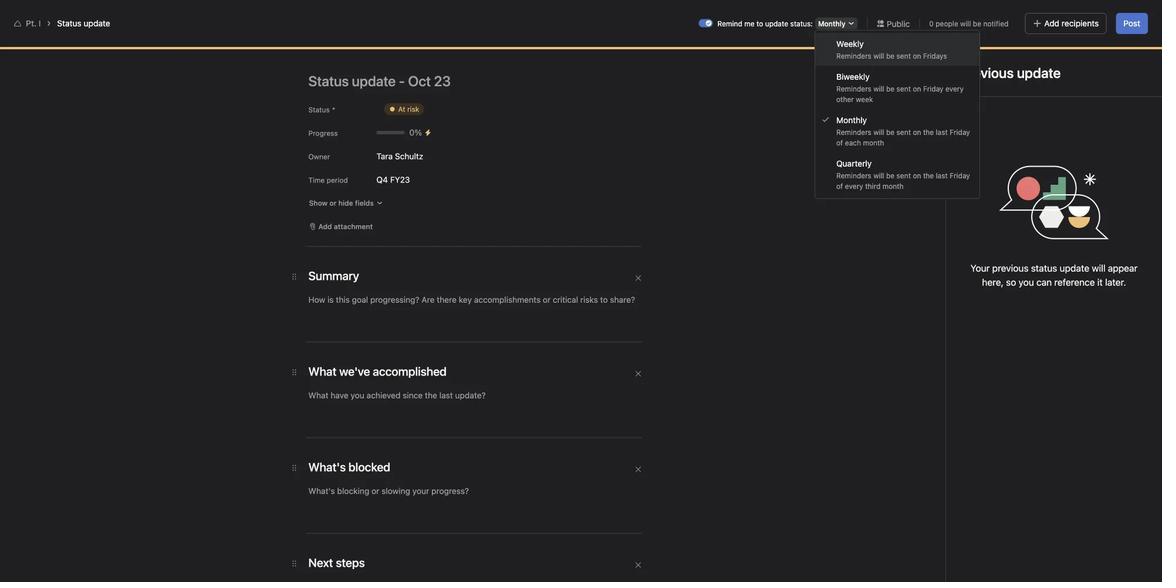 Task type: locate. For each thing, give the bounding box(es) containing it.
will inside biweekly reminders will be sent on friday every other week
[[874, 85, 884, 93]]

on for biweekly
[[913, 85, 921, 93]]

add down sub-goals
[[402, 495, 415, 503]]

1 vertical spatial status
[[309, 106, 330, 114]]

project
[[531, 306, 557, 315]]

will inside monthly reminders will be sent on the last friday of each month
[[874, 128, 884, 136]]

a
[[524, 306, 528, 315], [417, 495, 421, 503]]

1 vertical spatial of
[[837, 182, 843, 190]]

previous
[[993, 263, 1029, 274]]

a left sub-
[[417, 495, 421, 503]]

update up reference
[[1060, 263, 1090, 274]]

1 on from the top
[[913, 52, 921, 60]]

last inside quarterly reminders will be sent on the last friday of every third month
[[936, 171, 948, 180]]

list box
[[443, 5, 724, 23]]

0 vertical spatial what's
[[990, 10, 1014, 18]]

monthly inside dropdown button
[[818, 19, 846, 28]]

4 on from the top
[[913, 171, 921, 180]]

will for quarterly
[[874, 171, 884, 180]]

1 vertical spatial every
[[845, 182, 863, 190]]

sent down weekly reminders will be sent on fridays
[[897, 85, 911, 93]]

sent inside monthly reminders will be sent on the last friday of each month
[[897, 128, 911, 136]]

1 the from the top
[[923, 128, 934, 136]]

this goal
[[814, 150, 859, 163]]

monthly for monthly
[[818, 19, 846, 28]]

on
[[913, 52, 921, 60], [913, 85, 921, 93], [913, 128, 921, 136], [913, 171, 921, 180]]

to for me
[[757, 19, 763, 28]]

last
[[936, 128, 948, 136], [936, 171, 948, 180]]

reminders for monthly
[[837, 128, 872, 136]]

monthly inside monthly reminders will be sent on the last friday of each month
[[837, 115, 867, 125]]

0 vertical spatial a
[[524, 306, 528, 315]]

remind me to update status:
[[718, 19, 813, 28]]

use projects to automatically update this goal's progress.
[[470, 279, 688, 289]]

be inside quarterly reminders will be sent on the last friday of every third month
[[886, 171, 895, 180]]

track
[[420, 175, 439, 185]]

risk
[[407, 105, 419, 113]]

friday
[[923, 85, 944, 93], [950, 128, 970, 136], [950, 171, 970, 180]]

weekly
[[837, 39, 864, 49]]

1 vertical spatial friday
[[950, 128, 970, 136]]

be inside biweekly reminders will be sent on friday every other week
[[886, 85, 895, 93]]

add inside add recipients button
[[1045, 18, 1060, 28]]

1 vertical spatial goals
[[411, 477, 435, 488]]

of inside monthly reminders will be sent on the last friday of each month
[[837, 139, 843, 147]]

sub-
[[423, 495, 439, 503]]

month right each
[[863, 139, 884, 147]]

reminders down quarterly at top right
[[837, 171, 872, 180]]

1 last from the top
[[936, 128, 948, 136]]

1 horizontal spatial a
[[524, 306, 528, 315]]

friday for monthly
[[950, 128, 970, 136]]

1 vertical spatial to
[[520, 279, 528, 289]]

on inside weekly reminders will be sent on fridays
[[913, 52, 921, 60]]

on left fridays
[[913, 52, 921, 60]]

every
[[946, 85, 964, 93], [845, 182, 863, 190]]

on up monthly reminders will be sent on the last friday of each month
[[913, 85, 921, 93]]

my
[[1023, 10, 1033, 18]]

add down trial?
[[1045, 18, 1060, 28]]

use
[[470, 279, 485, 289]]

every inside biweekly reminders will be sent on friday every other week
[[946, 85, 964, 93]]

be inside weekly reminders will be sent on fridays
[[886, 52, 895, 60]]

sent inside quarterly reminders will be sent on the last friday of every third month
[[897, 171, 911, 180]]

what's inside button
[[990, 10, 1014, 18]]

add inside add billing info button
[[1069, 10, 1082, 18]]

sent inside weekly reminders will be sent on fridays
[[897, 52, 911, 60]]

0 vertical spatial section title text field
[[309, 268, 359, 284]]

status up home link
[[57, 18, 82, 28]]

0 vertical spatial to
[[757, 19, 763, 28]]

1 vertical spatial a
[[417, 495, 421, 503]]

4 remove section image from the top
[[635, 562, 642, 569]]

0 vertical spatial month
[[863, 139, 884, 147]]

0 horizontal spatial goals
[[249, 37, 270, 46]]

0 people will be notified
[[930, 19, 1009, 28]]

your
[[971, 263, 990, 274]]

1 horizontal spatial to
[[757, 19, 763, 28]]

sent down monthly reminders will be sent on the last friday of each month
[[897, 171, 911, 180]]

to right projects
[[520, 279, 528, 289]]

last inside monthly reminders will be sent on the last friday of each month
[[936, 128, 948, 136]]

the
[[923, 128, 934, 136], [923, 171, 934, 180]]

to right me
[[757, 19, 763, 28]]

status *
[[309, 106, 335, 114]]

Section title text field
[[309, 555, 365, 571]]

4 reminders from the top
[[837, 171, 872, 180]]

add inside add attachment 'popup button'
[[318, 222, 332, 231]]

home link
[[7, 36, 134, 55]]

the up quarterly reminders will be sent on the last friday of every third month
[[923, 128, 934, 136]]

goal owner
[[780, 178, 822, 188]]

be for biweekly
[[886, 85, 895, 93]]

at risk button
[[377, 99, 432, 120]]

0 vertical spatial goals
[[249, 37, 270, 46]]

show or hide fields
[[309, 199, 374, 207]]

about this goal
[[780, 150, 859, 163]]

4 sent from the top
[[897, 171, 911, 180]]

add recipients
[[1045, 18, 1099, 28]]

sent inside biweekly reminders will be sent on friday every other week
[[897, 85, 911, 93]]

Title of update text field
[[309, 68, 661, 94]]

reminders inside weekly reminders will be sent on fridays
[[837, 52, 872, 60]]

each
[[845, 139, 861, 147]]

of inside quarterly reminders will be sent on the last friday of every third month
[[837, 182, 843, 190]]

in
[[1016, 10, 1021, 18]]

3 reminders from the top
[[837, 128, 872, 136]]

1 section title text field from the top
[[309, 268, 359, 284]]

post
[[1124, 18, 1141, 28]]

notified
[[984, 19, 1009, 28]]

what's
[[990, 10, 1014, 18], [390, 147, 427, 161]]

1 horizontal spatial status
[[309, 106, 330, 114]]

1 vertical spatial section title text field
[[309, 363, 447, 380]]

my
[[193, 37, 204, 46]]

0 vertical spatial monthly
[[818, 19, 846, 28]]

add attachment button
[[304, 218, 378, 235]]

status for status *
[[309, 106, 330, 114]]

update inside the your previous status update will appear here, so you can reference it later.
[[1060, 263, 1090, 274]]

sent for monthly
[[897, 128, 911, 136]]

0 vertical spatial the
[[923, 128, 934, 136]]

0 vertical spatial friday
[[923, 85, 944, 93]]

3 remove section image from the top
[[635, 466, 642, 473]]

friday inside quarterly reminders will be sent on the last friday of every third month
[[950, 171, 970, 180]]

0
[[930, 19, 934, 28]]

of
[[837, 139, 843, 147], [837, 182, 843, 190]]

on for weekly
[[913, 52, 921, 60]]

1 horizontal spatial every
[[946, 85, 964, 93]]

1 horizontal spatial what's
[[990, 10, 1014, 18]]

pt. i
[[26, 18, 41, 28]]

goals up add a sub-goal button
[[411, 477, 435, 488]]

last for quarterly
[[936, 171, 948, 180]]

sent
[[897, 52, 911, 60], [897, 85, 911, 93], [897, 128, 911, 136], [897, 171, 911, 180]]

be for 0
[[973, 19, 982, 28]]

what's down the 0%
[[390, 147, 427, 161]]

attachment
[[334, 222, 373, 231]]

on down monthly reminders will be sent on the last friday of each month
[[913, 171, 921, 180]]

add
[[1069, 10, 1082, 18], [1045, 18, 1060, 28], [318, 222, 332, 231], [402, 495, 415, 503]]

add down show on the left of page
[[318, 222, 332, 231]]

progress.
[[652, 279, 688, 289]]

1 vertical spatial monthly
[[837, 115, 867, 125]]

biweekly
[[837, 72, 870, 82]]

a left project
[[524, 306, 528, 315]]

0 horizontal spatial what's
[[390, 147, 427, 161]]

be down "public"
[[886, 52, 895, 60]]

share
[[1124, 46, 1143, 54]]

Section title text field
[[309, 268, 359, 284], [309, 363, 447, 380]]

add for add billing info
[[1069, 10, 1082, 18]]

will inside weekly reminders will be sent on fridays
[[874, 52, 884, 60]]

the down monthly reminders will be sent on the last friday of each month
[[923, 171, 934, 180]]

reminders up each
[[837, 128, 872, 136]]

biweekly reminders will be sent on friday every other week
[[837, 72, 964, 103]]

on inside monthly reminders will be sent on the last friday of each month
[[913, 128, 921, 136]]

to
[[757, 19, 763, 28], [520, 279, 528, 289]]

goal
[[439, 495, 453, 503]]

connect a project
[[490, 306, 557, 315]]

add a sub-goal
[[402, 495, 453, 503]]

2 vertical spatial friday
[[950, 171, 970, 180]]

monthly for monthly reminders will be sent on the last friday of each month
[[837, 115, 867, 125]]

month
[[863, 139, 884, 147], [883, 182, 904, 190]]

1 reminders from the top
[[837, 52, 872, 60]]

be inside monthly reminders will be sent on the last friday of each month
[[886, 128, 895, 136]]

workspace
[[206, 37, 247, 46]]

month right third
[[883, 182, 904, 190]]

reminders inside monthly reminders will be sent on the last friday of each month
[[837, 128, 872, 136]]

on inside quarterly reminders will be sent on the last friday of every third month
[[913, 171, 921, 180]]

0 vertical spatial status
[[57, 18, 82, 28]]

friday inside biweekly reminders will be sent on friday every other week
[[923, 85, 944, 93]]

this
[[611, 279, 625, 289]]

0 horizontal spatial a
[[417, 495, 421, 503]]

pt. i
[[193, 49, 213, 63]]

0 horizontal spatial every
[[845, 182, 863, 190]]

1 vertical spatial month
[[883, 182, 904, 190]]

every down fridays
[[946, 85, 964, 93]]

progress
[[309, 129, 338, 137]]

reminders down weekly
[[837, 52, 872, 60]]

1 remove section image from the top
[[635, 275, 642, 282]]

i
[[39, 18, 41, 28]]

the inside quarterly reminders will be sent on the last friday of every third month
[[923, 171, 934, 180]]

monthly up weekly
[[818, 19, 846, 28]]

status:
[[790, 19, 813, 28]]

on up quarterly reminders will be sent on the last friday of every third month
[[913, 128, 921, 136]]

2 sent from the top
[[897, 85, 911, 93]]

month inside monthly reminders will be sent on the last friday of each month
[[863, 139, 884, 147]]

sent left fridays
[[897, 52, 911, 60]]

sub-
[[390, 477, 411, 488]]

the for monthly
[[923, 128, 934, 136]]

reminders inside biweekly reminders will be sent on friday every other week
[[837, 85, 872, 93]]

what's for what's the status?
[[390, 147, 427, 161]]

reminders down biweekly
[[837, 85, 872, 93]]

will inside the your previous status update will appear here, so you can reference it later.
[[1092, 263, 1106, 274]]

tara
[[377, 151, 393, 161]]

0 horizontal spatial status
[[57, 18, 82, 28]]

on for quarterly
[[913, 171, 921, 180]]

2 reminders from the top
[[837, 85, 872, 93]]

will inside quarterly reminders will be sent on the last friday of every third month
[[874, 171, 884, 180]]

1 vertical spatial last
[[936, 171, 948, 180]]

of left each
[[837, 139, 843, 147]]

be left notified
[[973, 19, 982, 28]]

at risk
[[398, 105, 419, 113]]

0 horizontal spatial to
[[520, 279, 528, 289]]

remove section image
[[635, 275, 642, 282], [635, 370, 642, 377], [635, 466, 642, 473], [635, 562, 642, 569]]

3 on from the top
[[913, 128, 921, 136]]

reminders inside quarterly reminders will be sent on the last friday of every third month
[[837, 171, 872, 180]]

status left *
[[309, 106, 330, 114]]

be down monthly reminders will be sent on the last friday of each month
[[886, 171, 895, 180]]

0 vertical spatial of
[[837, 139, 843, 147]]

quarterly
[[837, 159, 872, 168]]

goals right workspace
[[249, 37, 270, 46]]

1 of from the top
[[837, 139, 843, 147]]

be up quarterly reminders will be sent on the last friday of every third month
[[886, 128, 895, 136]]

owner
[[799, 178, 822, 188]]

2 last from the top
[[936, 171, 948, 180]]

sent up quarterly reminders will be sent on the last friday of every third month
[[897, 128, 911, 136]]

add up "add recipients"
[[1069, 10, 1082, 18]]

2 on from the top
[[913, 85, 921, 93]]

3 sent from the top
[[897, 128, 911, 136]]

switch
[[699, 19, 713, 27]]

0 vertical spatial every
[[946, 85, 964, 93]]

Goal name text field
[[380, 90, 923, 132]]

remove section image for what's blocked text field
[[635, 466, 642, 473]]

2 section title text field from the top
[[309, 363, 447, 380]]

0%
[[409, 128, 422, 137]]

of down quarterly at top right
[[837, 182, 843, 190]]

2 remove section image from the top
[[635, 370, 642, 377]]

on inside biweekly reminders will be sent on friday every other week
[[913, 85, 921, 93]]

every left third
[[845, 182, 863, 190]]

friday inside monthly reminders will be sent on the last friday of each month
[[950, 128, 970, 136]]

will for 0
[[961, 19, 971, 28]]

be down weekly reminders will be sent on fridays
[[886, 85, 895, 93]]

the inside monthly reminders will be sent on the last friday of each month
[[923, 128, 934, 136]]

2 of from the top
[[837, 182, 843, 190]]

what's up notified
[[990, 10, 1014, 18]]

1 sent from the top
[[897, 52, 911, 60]]

add inside add a sub-goal button
[[402, 495, 415, 503]]

connect a project button
[[470, 300, 565, 321]]

2 the from the top
[[923, 171, 934, 180]]

1 vertical spatial what's
[[390, 147, 427, 161]]

monthly down other
[[837, 115, 867, 125]]

share button
[[1109, 42, 1148, 58]]

0 vertical spatial last
[[936, 128, 948, 136]]

1 horizontal spatial goals
[[411, 477, 435, 488]]

Section title text field
[[309, 459, 390, 476]]

reminders for biweekly
[[837, 85, 872, 93]]

will
[[961, 19, 971, 28], [874, 52, 884, 60], [874, 85, 884, 93], [874, 128, 884, 136], [874, 171, 884, 180], [1092, 263, 1106, 274]]

it
[[1098, 277, 1103, 288]]

billing
[[1084, 10, 1104, 18]]

1 vertical spatial the
[[923, 171, 934, 180]]



Task type: vqa. For each thing, say whether or not it's contained in the screenshot.
the FYIs button
no



Task type: describe. For each thing, give the bounding box(es) containing it.
reference
[[1055, 277, 1095, 288]]

update left status:
[[765, 19, 788, 28]]

ts
[[1092, 46, 1101, 54]]

goal's
[[627, 279, 650, 289]]

quarterly reminders will be sent on the last friday of every third month
[[837, 159, 970, 190]]

on for monthly
[[913, 128, 921, 136]]

recipients
[[1062, 18, 1099, 28]]

add a sub-goal button
[[385, 491, 459, 507]]

status for status update
[[57, 18, 82, 28]]

add recipients button
[[1025, 13, 1107, 34]]

other
[[837, 95, 854, 103]]

third
[[865, 182, 881, 190]]

on
[[407, 175, 418, 185]]

goal
[[780, 178, 797, 188]]

here,
[[982, 277, 1004, 288]]

later.
[[1105, 277, 1126, 288]]

schultz
[[395, 151, 423, 161]]

what's for what's in my trial?
[[990, 10, 1014, 18]]

days
[[950, 14, 965, 22]]

to for projects
[[520, 279, 528, 289]]

home
[[31, 40, 53, 50]]

add attachment
[[318, 222, 373, 231]]

sub-goals
[[390, 477, 435, 488]]

connect
[[490, 306, 522, 315]]

q4
[[377, 175, 388, 184]]

will for biweekly
[[874, 85, 884, 93]]

so
[[1006, 277, 1016, 288]]

add for add a sub-goal
[[402, 495, 415, 503]]

fy23
[[390, 175, 410, 184]]

the for quarterly
[[923, 171, 934, 180]]

be for quarterly
[[886, 171, 895, 180]]

your previous status update will appear here, so you can reference it later.
[[971, 263, 1138, 288]]

projects
[[487, 279, 518, 289]]

ts button
[[1088, 42, 1105, 58]]

status update
[[57, 18, 110, 28]]

25 days left
[[939, 14, 978, 22]]

about
[[780, 150, 812, 163]]

fridays
[[923, 52, 947, 60]]

be for monthly
[[886, 128, 895, 136]]

or
[[330, 199, 337, 207]]

add for add attachment
[[318, 222, 332, 231]]

update left this
[[583, 279, 609, 289]]

on track
[[407, 175, 439, 185]]

pt. i link
[[26, 18, 41, 28]]

what's in my trial? button
[[985, 6, 1057, 22]]

remove section image for first section title text field from the top of the page
[[635, 275, 642, 282]]

hide
[[339, 199, 353, 207]]

every inside quarterly reminders will be sent on the last friday of every third month
[[845, 182, 863, 190]]

info
[[1106, 10, 1118, 18]]

me
[[745, 19, 755, 28]]

show or hide fields button
[[304, 195, 389, 211]]

month inside quarterly reminders will be sent on the last friday of every third month
[[883, 182, 904, 190]]

automatically
[[530, 279, 581, 289]]

tara schultz
[[377, 151, 423, 161]]

what's in my trial?
[[990, 10, 1051, 18]]

appear
[[1108, 263, 1138, 274]]

left
[[967, 14, 978, 22]]

sent for quarterly
[[897, 171, 911, 180]]

my workspace goals link
[[193, 35, 270, 48]]

be for weekly
[[886, 52, 895, 60]]

add for add recipients
[[1045, 18, 1060, 28]]

remove section image for next steps text field
[[635, 562, 642, 569]]

25
[[939, 14, 948, 22]]

at
[[398, 105, 405, 113]]

remind
[[718, 19, 743, 28]]

my workspace goals
[[193, 37, 270, 46]]

show
[[309, 199, 328, 207]]

on track button
[[390, 170, 447, 191]]

remove section image for first section title text field from the bottom
[[635, 370, 642, 377]]

week
[[856, 95, 873, 103]]

can
[[1037, 277, 1052, 288]]

a for connect
[[524, 306, 528, 315]]

monthly reminders will be sent on the last friday of each month
[[837, 115, 970, 147]]

q4 fy23
[[377, 175, 410, 184]]

will for weekly
[[874, 52, 884, 60]]

update up home link
[[84, 18, 110, 28]]

friday for quarterly
[[950, 171, 970, 180]]

trial?
[[1035, 10, 1051, 18]]

the status?
[[430, 147, 488, 161]]

will for monthly
[[874, 128, 884, 136]]

fields
[[355, 199, 374, 207]]

of for quarterly
[[837, 182, 843, 190]]

sent for weekly
[[897, 52, 911, 60]]

reminders for weekly
[[837, 52, 872, 60]]

pt.
[[26, 18, 36, 28]]

add billing info button
[[1064, 6, 1124, 22]]

description
[[390, 366, 440, 377]]

last for monthly
[[936, 128, 948, 136]]

monthly button
[[815, 18, 858, 29]]

owner
[[309, 153, 330, 161]]

a for add
[[417, 495, 421, 503]]

status
[[1031, 263, 1057, 274]]

reminders for quarterly
[[837, 171, 872, 180]]

previous update
[[960, 65, 1061, 81]]

what's the status?
[[390, 147, 488, 161]]

sent for biweekly
[[897, 85, 911, 93]]

of for monthly
[[837, 139, 843, 147]]



